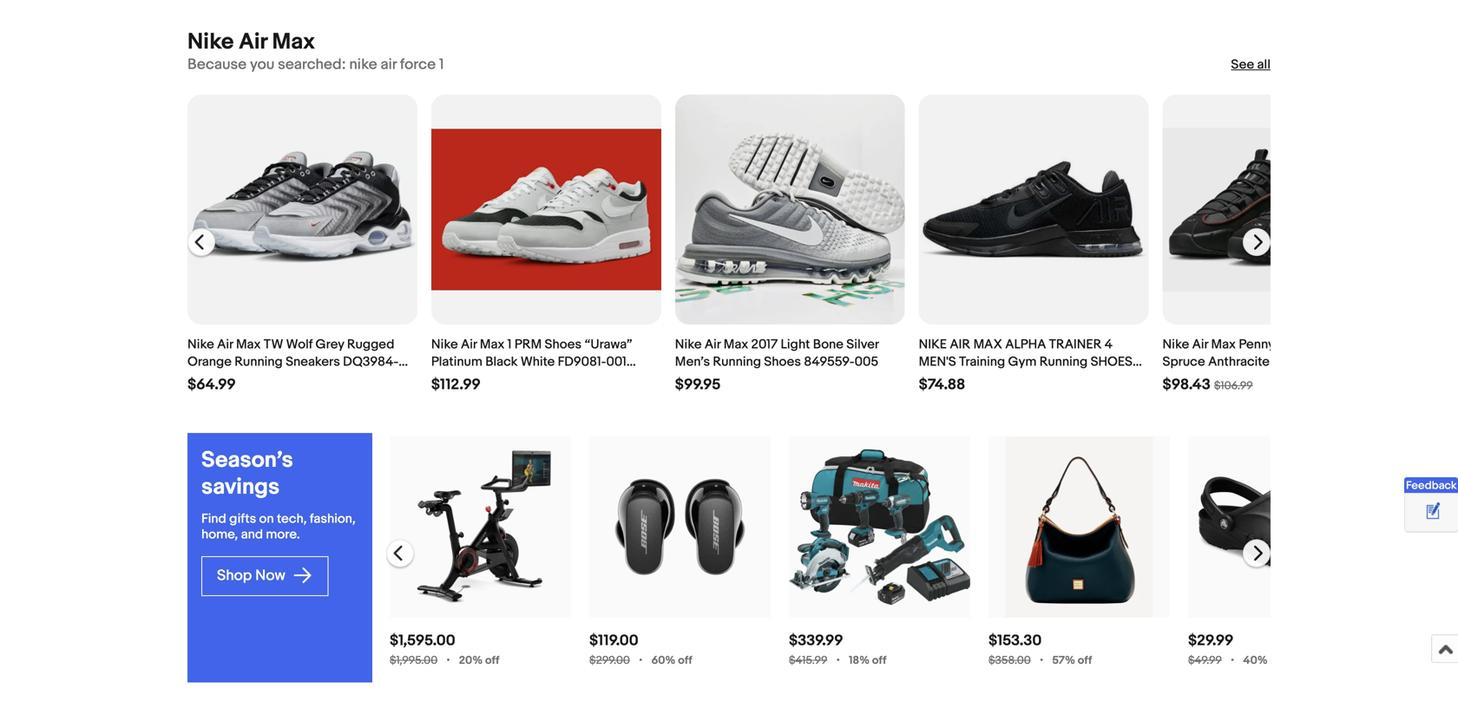 Task type: vqa. For each thing, say whether or not it's contained in the screenshot.


Task type: locate. For each thing, give the bounding box(es) containing it.
2 running from the left
[[713, 354, 761, 370]]

· inside $1,595.00 $1,995.00 · 20% off
[[447, 650, 450, 669]]

nike inside nike air max tw wolf grey rugged orange running sneakers dq3984- 004 men size new
[[188, 337, 214, 352]]

nike for nike air max 1 prm shoes "urawa" platinum black white fd9081-001 men's new
[[431, 337, 458, 352]]

nike up the platinum at the left of page
[[431, 337, 458, 352]]

off for $153.30
[[1078, 654, 1093, 668]]

· left 57%
[[1040, 650, 1044, 669]]

001 inside nike air max penny 1 black faded spruce anthracite dark pony dv7442- 001 mens new
[[1163, 372, 1184, 387]]

0 horizontal spatial running
[[235, 354, 283, 370]]

shoes
[[1091, 354, 1133, 370]]

new for size
[[271, 372, 297, 387]]

$74.88 text field
[[919, 376, 966, 394]]

1 horizontal spatial black
[[1285, 337, 1317, 352]]

1 vertical spatial 001
[[1163, 372, 1184, 387]]

off inside $29.99 $49.99 · 40% off
[[1271, 654, 1285, 668]]

new
[[271, 372, 297, 387], [1222, 372, 1248, 387]]

new down men's
[[919, 372, 948, 387]]

1 vertical spatial black
[[486, 354, 518, 370]]

0 horizontal spatial black
[[486, 354, 518, 370]]

nike up men's
[[675, 337, 702, 352]]

nike up orange
[[188, 337, 214, 352]]

3 · from the left
[[837, 650, 841, 669]]

shop now
[[217, 567, 289, 585]]

"urawa"
[[585, 337, 633, 352]]

1 off from the left
[[485, 654, 500, 668]]

· for $119.00
[[639, 650, 643, 669]]

mens
[[1186, 372, 1219, 387]]

· inside $153.30 $358.00 · 57% off
[[1040, 650, 1044, 669]]

· for $339.99
[[837, 650, 841, 669]]

4 off from the left
[[1078, 654, 1093, 668]]

· inside "$119.00 $299.00 · 60% off"
[[639, 650, 643, 669]]

running inside nike air max 2017 light bone silver men's running shoes 849559-005 $99.95
[[713, 354, 761, 370]]

air left "searched:"
[[239, 28, 267, 55]]

air
[[239, 28, 267, 55], [217, 337, 233, 352], [461, 337, 477, 352], [705, 337, 721, 352], [1193, 337, 1209, 352]]

running inside nike air max alpha trainer 4 men's training gym running shoes new cw3396 002
[[1040, 354, 1088, 370]]

off inside "$339.99 $415.99 · 18% off"
[[873, 654, 887, 668]]

season's savings link
[[201, 447, 359, 501]]

nike air max
[[188, 28, 315, 55]]

4 · from the left
[[1040, 650, 1044, 669]]

anthracite
[[1209, 354, 1270, 370]]

0 horizontal spatial 1
[[439, 55, 444, 74]]

because you searched: nike air force 1 element
[[188, 55, 444, 74]]

white
[[521, 354, 555, 370]]

nike air max 2017 light bone silver men's running shoes 849559-005 $99.95
[[675, 337, 879, 394]]

0 horizontal spatial new
[[271, 372, 297, 387]]

1 new from the left
[[469, 372, 497, 387]]

new down the platinum at the left of page
[[469, 372, 497, 387]]

· left 20%
[[447, 650, 450, 669]]

crocs men's and women's shoes - baya clogs, slip on shoes, waterproof sandals image
[[1189, 477, 1370, 578]]

running up size
[[235, 354, 283, 370]]

makita xt505-r 18v lxt 3.0 ah li-ion 5-piece combo kit certified refurbished image
[[789, 437, 971, 618]]

off right 60%
[[678, 654, 693, 668]]

$98.43
[[1163, 376, 1211, 394]]

running
[[235, 354, 283, 370], [713, 354, 761, 370], [1040, 354, 1088, 370]]

peloton bike+ |  indoor stationary exercise bike, certified refurbished image
[[390, 437, 571, 618]]

2 new from the left
[[1222, 372, 1248, 387]]

off
[[485, 654, 500, 668], [678, 654, 693, 668], [873, 654, 887, 668], [1078, 654, 1093, 668], [1271, 654, 1285, 668]]

4
[[1105, 337, 1113, 352]]

dv7442-
[[1335, 354, 1387, 370]]

2 horizontal spatial 1
[[1278, 337, 1282, 352]]

· for $153.30
[[1040, 650, 1044, 669]]

1 horizontal spatial shoes
[[764, 354, 801, 370]]

off right 20%
[[485, 654, 500, 668]]

black up dark
[[1285, 337, 1317, 352]]

max
[[272, 28, 315, 55], [236, 337, 261, 352], [480, 337, 505, 352], [724, 337, 749, 352], [1212, 337, 1236, 352]]

bose quietcomfort ii noise cancelling headphones, certified refurbished image
[[590, 459, 771, 595]]

$339.99
[[789, 632, 844, 650]]

air inside nike air max penny 1 black faded spruce anthracite dark pony dv7442- 001 mens new
[[1193, 337, 1209, 352]]

air up orange
[[217, 337, 233, 352]]

off right 18%
[[873, 654, 887, 668]]

· left 18%
[[837, 650, 841, 669]]

new right size
[[271, 372, 297, 387]]

off for $339.99
[[873, 654, 887, 668]]

$98.43 text field
[[1163, 376, 1211, 394]]

nike left you at the left of page
[[188, 28, 234, 55]]

$358.00
[[989, 654, 1031, 668]]

1 horizontal spatial running
[[713, 354, 761, 370]]

new down "anthracite"
[[1222, 372, 1248, 387]]

nike air max link
[[188, 28, 315, 55]]

$29.99 $49.99 · 40% off
[[1189, 632, 1285, 669]]

1 right force
[[439, 55, 444, 74]]

wolf
[[286, 337, 313, 352]]

rugged
[[347, 337, 395, 352]]

shoes up fd9081-
[[545, 337, 582, 352]]

max inside nike air max tw wolf grey rugged orange running sneakers dq3984- 004 men size new
[[236, 337, 261, 352]]

3 off from the left
[[873, 654, 887, 668]]

nike inside nike air max 2017 light bone silver men's running shoes 849559-005 $99.95
[[675, 337, 702, 352]]

2017
[[752, 337, 778, 352]]

new inside nike air max tw wolf grey rugged orange running sneakers dq3984- 004 men size new
[[271, 372, 297, 387]]

season's savings
[[201, 447, 293, 501]]

air inside nike air max 1 prm shoes "urawa" platinum black white fd9081-001 men's new
[[461, 337, 477, 352]]

running down trainer
[[1040, 354, 1088, 370]]

new inside nike air max penny 1 black faded spruce anthracite dark pony dv7442- 001 mens new
[[1222, 372, 1248, 387]]

0 vertical spatial shoes
[[545, 337, 582, 352]]

black
[[1285, 337, 1317, 352], [486, 354, 518, 370]]

· inside "$339.99 $415.99 · 18% off"
[[837, 650, 841, 669]]

air up men's
[[705, 337, 721, 352]]

1 horizontal spatial new
[[919, 372, 948, 387]]

max inside nike air max penny 1 black faded spruce anthracite dark pony dv7442- 001 mens new
[[1212, 337, 1236, 352]]

running down 2017
[[713, 354, 761, 370]]

$49.99
[[1189, 654, 1222, 668]]

0 horizontal spatial new
[[469, 372, 497, 387]]

1 horizontal spatial 001
[[1163, 372, 1184, 387]]

004
[[188, 372, 212, 387]]

you
[[250, 55, 275, 74]]

0 horizontal spatial shoes
[[545, 337, 582, 352]]

$112.99 text field
[[431, 376, 481, 394]]

002
[[1004, 372, 1028, 387]]

· inside $29.99 $49.99 · 40% off
[[1231, 650, 1235, 669]]

off right 40%
[[1271, 654, 1285, 668]]

max
[[974, 337, 1003, 352]]

$99.95 text field
[[675, 376, 721, 394]]

1 horizontal spatial 1
[[508, 337, 512, 352]]

2 horizontal spatial running
[[1040, 354, 1088, 370]]

nike
[[919, 337, 947, 352]]

5 off from the left
[[1271, 654, 1285, 668]]

black down prm
[[486, 354, 518, 370]]

1 horizontal spatial new
[[1222, 372, 1248, 387]]

nike for nike air max 2017 light bone silver men's running shoes 849559-005 $99.95
[[675, 337, 702, 352]]

fashion,
[[310, 511, 356, 527]]

men's
[[675, 354, 710, 370]]

0 horizontal spatial 001
[[606, 354, 627, 370]]

5 · from the left
[[1231, 650, 1235, 669]]

2 · from the left
[[639, 650, 643, 669]]

20%
[[459, 654, 483, 668]]

2 off from the left
[[678, 654, 693, 668]]

001 down "urawa"
[[606, 354, 627, 370]]

max for nike air max penny 1 black faded spruce anthracite dark pony dv7442- 001 mens new
[[1212, 337, 1236, 352]]

men
[[215, 372, 241, 387]]

nike up spruce
[[1163, 337, 1190, 352]]

air
[[381, 55, 397, 74]]

spruce
[[1163, 354, 1206, 370]]

· left 60%
[[639, 650, 643, 669]]

· for $29.99
[[1231, 650, 1235, 669]]

home,
[[201, 527, 238, 543]]

1 running from the left
[[235, 354, 283, 370]]

·
[[447, 650, 450, 669], [639, 650, 643, 669], [837, 650, 841, 669], [1040, 650, 1044, 669], [1231, 650, 1235, 669]]

· left 40%
[[1231, 650, 1235, 669]]

$1,595.00 $1,995.00 · 20% off
[[390, 632, 500, 669]]

nike air max tw wolf grey rugged orange running sneakers dq3984- 004 men size new
[[188, 337, 399, 387]]

1 inside nike air max penny 1 black faded spruce anthracite dark pony dv7442- 001 mens new
[[1278, 337, 1282, 352]]

shoes
[[545, 337, 582, 352], [764, 354, 801, 370]]

2 new from the left
[[919, 372, 948, 387]]

0 vertical spatial 001
[[606, 354, 627, 370]]

nike inside nike air max 1 prm shoes "urawa" platinum black white fd9081-001 men's new
[[431, 337, 458, 352]]

nike
[[188, 28, 234, 55], [188, 337, 214, 352], [431, 337, 458, 352], [675, 337, 702, 352], [1163, 337, 1190, 352]]

previous price $106.99 text field
[[1215, 379, 1254, 393]]

· for $1,595.00
[[447, 650, 450, 669]]

dooney & bourke pebble grain twist strap hobo shoulder bag image
[[1006, 437, 1154, 618]]

air up spruce
[[1193, 337, 1209, 352]]

nike for nike air max
[[188, 28, 234, 55]]

1 inside nike air max 1 prm shoes "urawa" platinum black white fd9081-001 men's new
[[508, 337, 512, 352]]

1 left prm
[[508, 337, 512, 352]]

off inside $153.30 $358.00 · 57% off
[[1078, 654, 1093, 668]]

1 · from the left
[[447, 650, 450, 669]]

1 up dark
[[1278, 337, 1282, 352]]

new
[[469, 372, 497, 387], [919, 372, 948, 387]]

off right 57%
[[1078, 654, 1093, 668]]

max inside nike air max 2017 light bone silver men's running shoes 849559-005 $99.95
[[724, 337, 749, 352]]

season's
[[201, 447, 293, 474]]

light
[[781, 337, 810, 352]]

1 vertical spatial shoes
[[764, 354, 801, 370]]

force
[[400, 55, 436, 74]]

air inside nike air max 2017 light bone silver men's running shoes 849559-005 $99.95
[[705, 337, 721, 352]]

40%
[[1244, 654, 1268, 668]]

nike inside nike air max penny 1 black faded spruce anthracite dark pony dv7442- 001 mens new
[[1163, 337, 1190, 352]]

cw3396
[[951, 372, 1001, 387]]

shoes down light
[[764, 354, 801, 370]]

air inside nike air max tw wolf grey rugged orange running sneakers dq3984- 004 men size new
[[217, 337, 233, 352]]

air up the platinum at the left of page
[[461, 337, 477, 352]]

1 new from the left
[[271, 372, 297, 387]]

001 down spruce
[[1163, 372, 1184, 387]]

$299.00
[[590, 654, 630, 668]]

1 inside because you searched: nike air force 1 element
[[439, 55, 444, 74]]

running inside nike air max tw wolf grey rugged orange running sneakers dq3984- 004 men size new
[[235, 354, 283, 370]]

$99.95
[[675, 376, 721, 394]]

0 vertical spatial black
[[1285, 337, 1317, 352]]

1
[[439, 55, 444, 74], [508, 337, 512, 352], [1278, 337, 1282, 352]]

shoes inside nike air max 1 prm shoes "urawa" platinum black white fd9081-001 men's new
[[545, 337, 582, 352]]

max inside nike air max 1 prm shoes "urawa" platinum black white fd9081-001 men's new
[[480, 337, 505, 352]]

off inside "$119.00 $299.00 · 60% off"
[[678, 654, 693, 668]]

faded
[[1320, 337, 1357, 352]]

off inside $1,595.00 $1,995.00 · 20% off
[[485, 654, 500, 668]]

18%
[[849, 654, 870, 668]]

shoes inside nike air max 2017 light bone silver men's running shoes 849559-005 $99.95
[[764, 354, 801, 370]]

fd9081-
[[558, 354, 606, 370]]

3 running from the left
[[1040, 354, 1088, 370]]



Task type: describe. For each thing, give the bounding box(es) containing it.
air for nike air max 2017 light bone silver men's running shoes 849559-005 $99.95
[[705, 337, 721, 352]]

$106.99
[[1215, 379, 1254, 393]]

more.
[[266, 527, 300, 543]]

$74.88
[[919, 376, 966, 394]]

men's
[[919, 354, 957, 370]]

nike air max penny 1 black faded spruce anthracite dark pony dv7442- 001 mens new
[[1163, 337, 1387, 387]]

nike for nike air max tw wolf grey rugged orange running sneakers dq3984- 004 men size new
[[188, 337, 214, 352]]

$415.99
[[789, 654, 828, 668]]

air for nike air max penny 1 black faded spruce anthracite dark pony dv7442- 001 mens new
[[1193, 337, 1209, 352]]

searched:
[[278, 55, 346, 74]]

penny
[[1239, 337, 1275, 352]]

nike
[[349, 55, 377, 74]]

849559-
[[804, 354, 855, 370]]

running for $99.95
[[713, 354, 761, 370]]

$112.99
[[431, 376, 481, 394]]

off for $119.00
[[678, 654, 693, 668]]

silver
[[847, 337, 879, 352]]

air for nike air max 1 prm shoes "urawa" platinum black white fd9081-001 men's new
[[461, 337, 477, 352]]

bone
[[813, 337, 844, 352]]

because you searched: nike air force 1
[[188, 55, 444, 74]]

005
[[855, 354, 879, 370]]

shop
[[217, 567, 252, 585]]

off for $29.99
[[1271, 654, 1285, 668]]

prm
[[515, 337, 542, 352]]

max for nike air max
[[272, 28, 315, 55]]

max for nike air max tw wolf grey rugged orange running sneakers dq3984- 004 men size new
[[236, 337, 261, 352]]

men's
[[431, 372, 466, 387]]

grey
[[316, 337, 344, 352]]

feedback
[[1407, 479, 1458, 493]]

air for nike air max
[[239, 28, 267, 55]]

$98.43 $106.99
[[1163, 376, 1254, 394]]

$1,595.00
[[390, 632, 456, 650]]

see all
[[1232, 57, 1271, 73]]

platinum
[[431, 354, 483, 370]]

training
[[960, 354, 1006, 370]]

60%
[[652, 654, 676, 668]]

tech,
[[277, 511, 307, 527]]

new inside nike air max alpha trainer 4 men's training gym running shoes new cw3396 002
[[919, 372, 948, 387]]

find
[[201, 511, 226, 527]]

trainer
[[1050, 337, 1102, 352]]

pony
[[1304, 354, 1332, 370]]

$119.00
[[590, 632, 639, 650]]

$119.00 $299.00 · 60% off
[[590, 632, 693, 669]]

find gifts on tech, fashion, home, and more.
[[201, 511, 356, 543]]

now
[[255, 567, 286, 585]]

gifts
[[229, 511, 256, 527]]

57%
[[1053, 654, 1076, 668]]

new for mens
[[1222, 372, 1248, 387]]

max for nike air max 2017 light bone silver men's running shoes 849559-005 $99.95
[[724, 337, 749, 352]]

tw
[[264, 337, 283, 352]]

$153.30 $358.00 · 57% off
[[989, 632, 1093, 669]]

dark
[[1273, 354, 1301, 370]]

nike air max 1 prm shoes "urawa" platinum black white fd9081-001 men's new
[[431, 337, 633, 387]]

new inside nike air max 1 prm shoes "urawa" platinum black white fd9081-001 men's new
[[469, 372, 497, 387]]

$339.99 $415.99 · 18% off
[[789, 632, 887, 669]]

gym
[[1009, 354, 1037, 370]]

black inside nike air max penny 1 black faded spruce anthracite dark pony dv7442- 001 mens new
[[1285, 337, 1317, 352]]

black inside nike air max 1 prm shoes "urawa" platinum black white fd9081-001 men's new
[[486, 354, 518, 370]]

shop now link
[[201, 557, 329, 596]]

$64.99 text field
[[188, 376, 236, 394]]

savings
[[201, 474, 280, 501]]

001 inside nike air max 1 prm shoes "urawa" platinum black white fd9081-001 men's new
[[606, 354, 627, 370]]

$1,995.00
[[390, 654, 438, 668]]

dq3984-
[[343, 354, 399, 370]]

$29.99
[[1189, 632, 1234, 650]]

$64.99
[[188, 376, 236, 394]]

$153.30
[[989, 632, 1042, 650]]

see all link
[[1232, 56, 1271, 74]]

air
[[950, 337, 971, 352]]

alpha
[[1006, 337, 1047, 352]]

because
[[188, 55, 247, 74]]

on
[[259, 511, 274, 527]]

see
[[1232, 57, 1255, 73]]

and
[[241, 527, 263, 543]]

air for nike air max tw wolf grey rugged orange running sneakers dq3984- 004 men size new
[[217, 337, 233, 352]]

running for men
[[235, 354, 283, 370]]

nike for nike air max penny 1 black faded spruce anthracite dark pony dv7442- 001 mens new
[[1163, 337, 1190, 352]]

size
[[244, 372, 268, 387]]

all
[[1258, 57, 1271, 73]]

orange
[[188, 354, 232, 370]]

off for $1,595.00
[[485, 654, 500, 668]]

max for nike air max 1 prm shoes "urawa" platinum black white fd9081-001 men's new
[[480, 337, 505, 352]]



